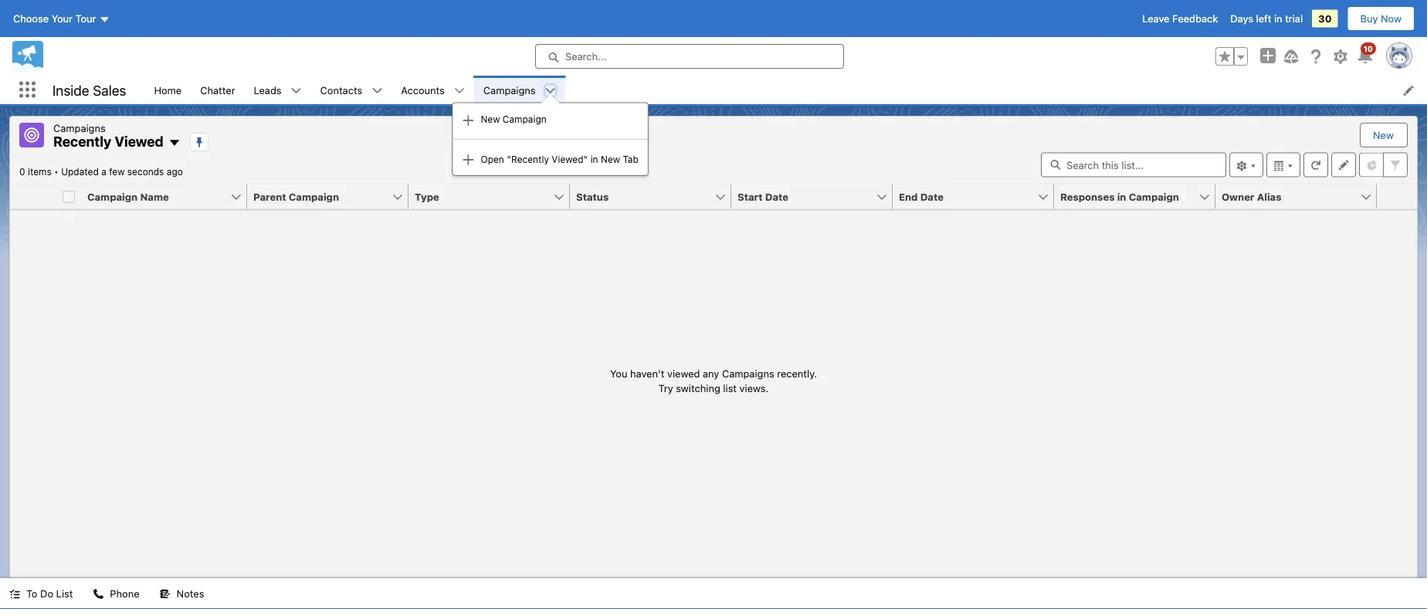 Task type: locate. For each thing, give the bounding box(es) containing it.
1 date from the left
[[765, 191, 789, 202]]

responses in campaign button
[[1054, 184, 1199, 209]]

date inside button
[[765, 191, 789, 202]]

in right left
[[1274, 13, 1283, 24]]

group
[[1216, 47, 1248, 66]]

recently
[[53, 133, 111, 150]]

status inside recently viewed|campaigns|list view element
[[610, 366, 817, 396]]

None search field
[[1041, 153, 1227, 177]]

status
[[576, 191, 609, 202]]

responses
[[1060, 191, 1115, 202]]

text default image left notes
[[160, 589, 170, 600]]

campaign down few
[[87, 191, 138, 202]]

0 vertical spatial in
[[1274, 13, 1283, 24]]

1 horizontal spatial in
[[1117, 191, 1127, 202]]

campaigns up views. at the bottom of the page
[[722, 367, 774, 379]]

home link
[[145, 76, 191, 104]]

leave
[[1143, 13, 1170, 24]]

action element
[[1377, 184, 1417, 210]]

name
[[140, 191, 169, 202]]

2 horizontal spatial new
[[1373, 129, 1394, 141]]

text default image left phone
[[93, 589, 104, 600]]

1 horizontal spatial new
[[601, 154, 620, 164]]

text default image up ago
[[168, 137, 181, 149]]

to do list
[[26, 588, 73, 600]]

campaigns up new campaign
[[483, 84, 536, 96]]

new
[[481, 114, 500, 125], [1373, 129, 1394, 141], [601, 154, 620, 164]]

text default image left to
[[9, 589, 20, 600]]

campaigns down inside
[[53, 122, 106, 134]]

haven't
[[630, 367, 665, 379]]

campaign name
[[87, 191, 169, 202]]

end
[[899, 191, 918, 202]]

seconds
[[127, 166, 164, 177]]

1 horizontal spatial campaigns
[[483, 84, 536, 96]]

alias
[[1257, 191, 1282, 202]]

end date element
[[893, 184, 1064, 210]]

feedback
[[1173, 13, 1218, 24]]

open "recently viewed" in new tab
[[481, 154, 639, 164]]

start date button
[[731, 184, 876, 209]]

days left in trial
[[1231, 13, 1303, 24]]

list
[[56, 588, 73, 600]]

text default image right accounts
[[454, 85, 465, 96]]

search...
[[565, 51, 607, 62]]

responses in campaign
[[1060, 191, 1179, 202]]

1 vertical spatial in
[[591, 154, 598, 164]]

you haven't viewed any campaigns recently. try switching list views.
[[610, 367, 817, 394]]

tour
[[75, 13, 96, 24]]

any
[[703, 367, 719, 379]]

status button
[[570, 184, 714, 209]]

date for end date
[[920, 191, 944, 202]]

campaigns inside campaigns link
[[483, 84, 536, 96]]

a
[[101, 166, 106, 177]]

chatter link
[[191, 76, 244, 104]]

type
[[415, 191, 439, 202]]

recently viewed
[[53, 133, 164, 150]]

campaigns image
[[19, 123, 44, 148]]

date
[[765, 191, 789, 202], [920, 191, 944, 202]]

start date element
[[731, 184, 902, 210]]

2 date from the left
[[920, 191, 944, 202]]

text default image inside the phone button
[[93, 589, 104, 600]]

buy now
[[1361, 13, 1402, 24]]

recently.
[[777, 367, 817, 379]]

text default image inside "notes" button
[[160, 589, 170, 600]]

1 vertical spatial new
[[1373, 129, 1394, 141]]

now
[[1381, 13, 1402, 24]]

text default image
[[291, 85, 302, 96], [372, 85, 383, 96], [168, 137, 181, 149], [462, 154, 475, 166], [93, 589, 104, 600]]

to do list button
[[0, 579, 82, 609]]

0 vertical spatial campaigns
[[483, 84, 536, 96]]

status
[[610, 366, 817, 396]]

0 horizontal spatial date
[[765, 191, 789, 202]]

campaign down "search recently viewed list view." search field
[[1129, 191, 1179, 202]]

new down campaigns link
[[481, 114, 500, 125]]

accounts list item
[[392, 76, 474, 104]]

leave feedback link
[[1143, 13, 1218, 24]]

parent campaign element
[[247, 184, 418, 210]]

owner alias element
[[1216, 184, 1386, 210]]

0 horizontal spatial in
[[591, 154, 598, 164]]

Search Recently Viewed list view. search field
[[1041, 153, 1227, 177]]

cell
[[56, 184, 81, 210]]

new inside button
[[1373, 129, 1394, 141]]

0 items • updated a few seconds ago
[[19, 166, 183, 177]]

parent campaign
[[253, 191, 339, 202]]

new campaign
[[481, 114, 547, 125]]

•
[[54, 166, 59, 177]]

0 horizontal spatial new
[[481, 114, 500, 125]]

text default image left open
[[462, 154, 475, 166]]

try
[[659, 383, 673, 394]]

phone button
[[84, 579, 149, 609]]

ago
[[167, 166, 183, 177]]

text default image left new campaign
[[462, 114, 475, 127]]

2 horizontal spatial campaigns
[[722, 367, 774, 379]]

text default image inside new campaign link
[[462, 114, 475, 127]]

tab
[[623, 154, 639, 164]]

accounts
[[401, 84, 445, 96]]

end date
[[899, 191, 944, 202]]

text default image for notes
[[160, 589, 170, 600]]

text default image
[[454, 85, 465, 96], [545, 85, 556, 96], [462, 114, 475, 127], [9, 589, 20, 600], [160, 589, 170, 600]]

in inside campaigns list item
[[591, 154, 598, 164]]

campaign inside list item
[[503, 114, 547, 125]]

1 vertical spatial campaigns
[[53, 122, 106, 134]]

10
[[1364, 44, 1373, 53]]

new for new campaign
[[481, 114, 500, 125]]

0 vertical spatial new
[[481, 114, 500, 125]]

list
[[145, 76, 1427, 176]]

2 vertical spatial new
[[601, 154, 620, 164]]

text default image right contacts
[[372, 85, 383, 96]]

contacts link
[[311, 76, 372, 104]]

date right start
[[765, 191, 789, 202]]

2 vertical spatial in
[[1117, 191, 1127, 202]]

campaign name element
[[81, 184, 256, 210]]

campaign inside "button"
[[1129, 191, 1179, 202]]

campaign down campaigns link
[[503, 114, 547, 125]]

date inside button
[[920, 191, 944, 202]]

date right "end"
[[920, 191, 944, 202]]

home
[[154, 84, 182, 96]]

new up action image
[[1373, 129, 1394, 141]]

in
[[1274, 13, 1283, 24], [591, 154, 598, 164], [1117, 191, 1127, 202]]

in down "search recently viewed list view." search field
[[1117, 191, 1127, 202]]

notes
[[177, 588, 204, 600]]

in inside "button"
[[1117, 191, 1127, 202]]

start
[[738, 191, 763, 202]]

leads link
[[244, 76, 291, 104]]

1 horizontal spatial date
[[920, 191, 944, 202]]

in right viewed"
[[591, 154, 598, 164]]

"recently
[[507, 154, 549, 164]]

2 vertical spatial campaigns
[[722, 367, 774, 379]]

text default image right the leads
[[291, 85, 302, 96]]

status containing you haven't viewed any campaigns recently.
[[610, 366, 817, 396]]

new left tab
[[601, 154, 620, 164]]

text default image inside open "recently viewed" in new tab link
[[462, 154, 475, 166]]

text default image inside to do list button
[[9, 589, 20, 600]]



Task type: describe. For each thing, give the bounding box(es) containing it.
viewed"
[[552, 154, 588, 164]]

owner
[[1222, 191, 1255, 202]]

your
[[51, 13, 73, 24]]

parent
[[253, 191, 286, 202]]

0
[[19, 166, 25, 177]]

end date button
[[893, 184, 1037, 209]]

campaign right parent
[[289, 191, 339, 202]]

cell inside recently viewed|campaigns|list view element
[[56, 184, 81, 210]]

text default image for new campaign
[[462, 114, 475, 127]]

recently viewed|campaigns|list view element
[[9, 116, 1418, 579]]

to
[[26, 588, 37, 600]]

updated
[[61, 166, 99, 177]]

leave feedback
[[1143, 13, 1218, 24]]

list containing home
[[145, 76, 1427, 176]]

sales
[[93, 82, 126, 98]]

leads list item
[[244, 76, 311, 104]]

30
[[1319, 13, 1332, 24]]

campaigns link
[[474, 76, 545, 104]]

search... button
[[535, 44, 844, 69]]

text default image inside contacts "list item"
[[372, 85, 383, 96]]

notes button
[[150, 579, 214, 609]]

contacts
[[320, 84, 362, 96]]

type element
[[409, 184, 579, 210]]

0 horizontal spatial campaigns
[[53, 122, 106, 134]]

inside
[[53, 82, 89, 98]]

items
[[28, 166, 52, 177]]

new for new
[[1373, 129, 1394, 141]]

item number image
[[10, 184, 56, 209]]

action image
[[1377, 184, 1417, 209]]

choose your tour
[[13, 13, 96, 24]]

text default image for to do list
[[9, 589, 20, 600]]

chatter
[[200, 84, 235, 96]]

trial
[[1285, 13, 1303, 24]]

viewed
[[115, 133, 164, 150]]

choose
[[13, 13, 49, 24]]

days
[[1231, 13, 1254, 24]]

choose your tour button
[[12, 6, 111, 31]]

text default image up new campaign link on the top of the page
[[545, 85, 556, 96]]

contacts list item
[[311, 76, 392, 104]]

date for start date
[[765, 191, 789, 202]]

buy now button
[[1347, 6, 1415, 31]]

responses in campaign element
[[1054, 184, 1225, 210]]

viewed
[[667, 367, 700, 379]]

campaign name button
[[81, 184, 230, 209]]

owner alias button
[[1216, 184, 1360, 209]]

parent campaign button
[[247, 184, 392, 209]]

text default image inside recently viewed|campaigns|list view element
[[168, 137, 181, 149]]

text default image inside the leads list item
[[291, 85, 302, 96]]

few
[[109, 166, 125, 177]]

buy
[[1361, 13, 1378, 24]]

type button
[[409, 184, 553, 209]]

open "recently viewed" in new tab link
[[453, 146, 648, 172]]

list
[[723, 383, 737, 394]]

campaigns inside 'you haven't viewed any campaigns recently. try switching list views.'
[[722, 367, 774, 379]]

left
[[1256, 13, 1272, 24]]

open
[[481, 154, 504, 164]]

accounts link
[[392, 76, 454, 104]]

start date
[[738, 191, 789, 202]]

switching
[[676, 383, 720, 394]]

leads
[[254, 84, 282, 96]]

recently viewed status
[[19, 166, 61, 177]]

item number element
[[10, 184, 56, 210]]

new campaign link
[[453, 106, 648, 133]]

status element
[[570, 184, 741, 210]]

inside sales
[[53, 82, 126, 98]]

2 horizontal spatial in
[[1274, 13, 1283, 24]]

campaigns list item
[[452, 76, 649, 176]]

10 button
[[1356, 42, 1376, 66]]

text default image inside accounts list item
[[454, 85, 465, 96]]

phone
[[110, 588, 140, 600]]

owner alias
[[1222, 191, 1282, 202]]

do
[[40, 588, 53, 600]]

views.
[[740, 383, 769, 394]]

new button
[[1361, 124, 1407, 147]]

you
[[610, 367, 628, 379]]



Task type: vqa. For each thing, say whether or not it's contained in the screenshot.
Created On
no



